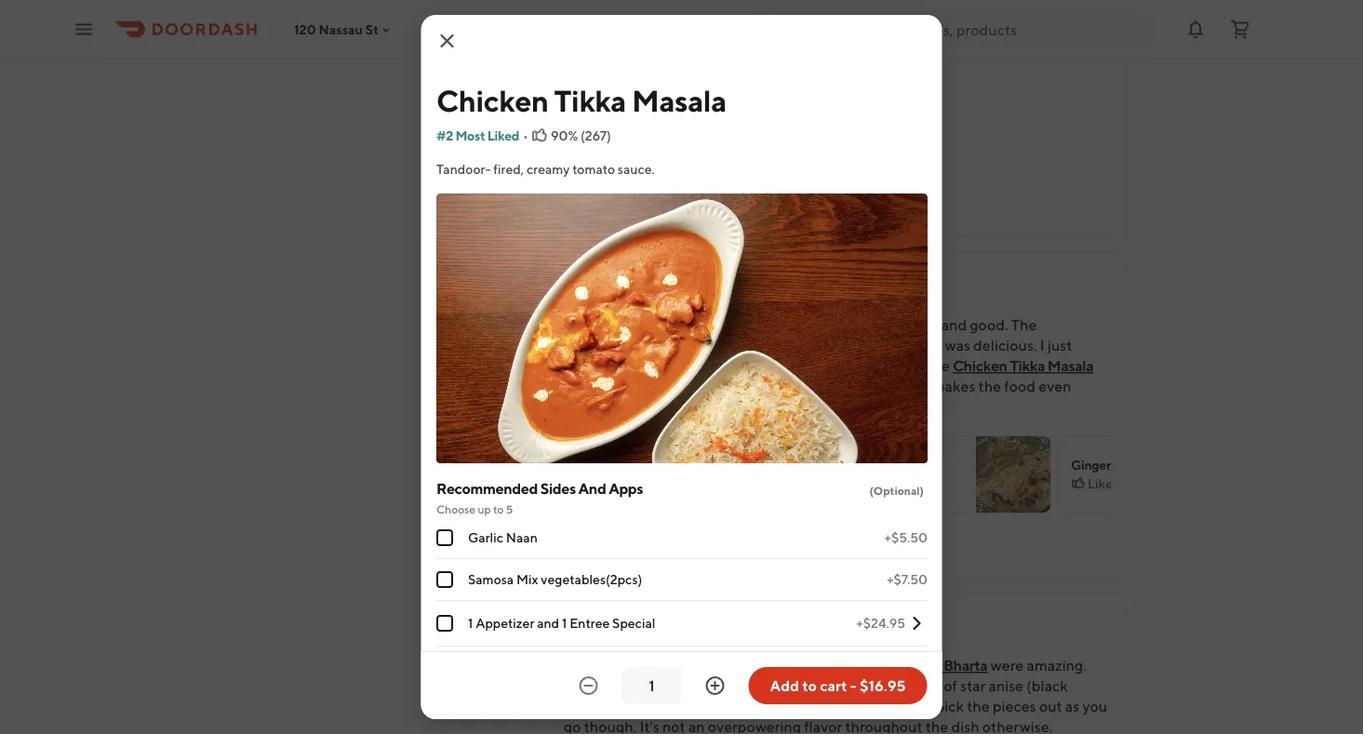 Task type: vqa. For each thing, say whether or not it's contained in the screenshot.
bottom 'Burrito'
no



Task type: locate. For each thing, give the bounding box(es) containing it.
naan
[[746, 377, 781, 395], [860, 458, 891, 473], [506, 530, 537, 546]]

garlic
[[704, 377, 743, 395], [824, 458, 858, 473], [468, 530, 503, 546]]

naan up (optional) at the bottom
[[860, 458, 891, 473]]

• inside chicken tikka masala dialog
[[523, 128, 528, 143]]

bharta
[[944, 657, 988, 674], [822, 677, 866, 695]]

close chicken tikka masala image
[[436, 30, 458, 52]]

0 horizontal spatial bharta
[[822, 677, 866, 695]]

and
[[578, 480, 606, 498]]

1 right and
[[562, 616, 567, 631]]

liked right "chicken tikka masala" image on the bottom right of the page
[[841, 476, 874, 492]]

fired,
[[493, 162, 524, 177]]

• up fired,
[[523, 128, 528, 143]]

recommended sides and apps group
[[436, 478, 928, 731]]

baigan
[[896, 657, 941, 674], [774, 677, 819, 695]]

chicken tikka masala inside dialog
[[436, 83, 726, 118]]

entree
[[569, 616, 610, 631]]

order
[[766, 297, 802, 313], [774, 638, 810, 654]]

90%
[[551, 128, 578, 143]]

liked
[[487, 128, 519, 143], [593, 135, 626, 151], [593, 476, 626, 492], [841, 476, 874, 492], [1088, 476, 1121, 492]]

tandoor- fired, creamy tomato sauce.
[[436, 162, 655, 177]]

• up the pumpkin
[[642, 638, 648, 654]]

0 vertical spatial naan
[[746, 377, 781, 395]]

garlic naan
[[824, 458, 891, 473], [468, 530, 537, 546]]

(optional)
[[869, 484, 924, 497]]

2 vertical spatial garlic
[[468, 530, 503, 546]]

0 vertical spatial doordash
[[704, 297, 763, 313]]

1 horizontal spatial baigan bharta button
[[896, 655, 988, 676]]

• 9/28/23 • doordash order
[[642, 638, 810, 654]]

chicken tikka masala up apps
[[576, 458, 700, 473]]

0 vertical spatial garlic naan
[[824, 458, 891, 473]]

$16.95
[[860, 677, 906, 695]]

nassau
[[319, 22, 363, 37]]

chicken tikka masala button
[[564, 335, 705, 356], [953, 356, 1094, 376]]

• 11/1/23 • doordash order
[[642, 297, 802, 313]]

+$5.50
[[884, 530, 928, 546]]

baigan bharta button
[[896, 655, 988, 676], [774, 676, 866, 696]]

• for • 11/1/23 • doordash order
[[642, 297, 648, 313]]

gradion
[[564, 270, 618, 287]]

1 vertical spatial baigan
[[774, 677, 819, 695]]

special
[[612, 616, 655, 631]]

#2 most liked
[[436, 128, 519, 143]]

decrease quantity by 1 image
[[578, 675, 600, 697]]

1 horizontal spatial naan
[[746, 377, 781, 395]]

1 vertical spatial bharta
[[822, 677, 866, 695]]

garlic naan button
[[704, 376, 781, 397]]

120 nassau st button
[[294, 22, 394, 37]]

tomato
[[572, 162, 615, 177]]

to inside "button"
[[803, 677, 817, 695]]

liked right most
[[487, 128, 519, 143]]

tikka inside chicken tikka masala dialog
[[554, 83, 626, 118]]

1 horizontal spatial to
[[803, 677, 817, 695]]

1 vertical spatial to
[[803, 677, 817, 695]]

to left 5
[[493, 503, 504, 516]]

naan down 5
[[506, 530, 537, 546]]

0 vertical spatial chicken tikka masala
[[436, 83, 726, 118]]

1 vertical spatial garlic naan
[[468, 530, 537, 546]]

and
[[537, 616, 559, 631]]

•
[[523, 128, 528, 143], [642, 297, 648, 313], [696, 297, 701, 313], [642, 638, 648, 654], [704, 638, 709, 654]]

liked down ginger ale
[[1088, 476, 1121, 492]]

9/28/23
[[650, 638, 700, 654]]

order up chicken tikka masala chicken tikka masala garlic naan
[[766, 297, 802, 313]]

1 left the appetizer
[[468, 616, 473, 631]]

0 horizontal spatial garlic
[[468, 530, 503, 546]]

1 horizontal spatial 1
[[562, 616, 567, 631]]

1 vertical spatial garlic
[[824, 458, 858, 473]]

chicken tikka masala up 90% (267)
[[436, 83, 726, 118]]

chicken tikka masala image
[[729, 437, 803, 513]]

1 horizontal spatial garlic
[[704, 377, 743, 395]]

vegetables(2pcs)
[[541, 572, 642, 587]]

baigan up $16.95
[[896, 657, 941, 674]]

1 horizontal spatial chicken tikka masala button
[[953, 356, 1094, 376]]

to inside recommended sides and apps choose up to 5
[[493, 503, 504, 516]]

doordash
[[704, 297, 763, 313], [712, 638, 772, 654]]

baigan bharta baigan bharta
[[774, 657, 988, 695]]

garlic right "chicken tikka masala" image on the bottom right of the page
[[824, 458, 858, 473]]

1 vertical spatial order
[[774, 638, 810, 654]]

5
[[506, 503, 513, 516]]

naan up "chicken tikka masala" image on the bottom right of the page
[[746, 377, 781, 395]]

0 vertical spatial garlic
[[704, 377, 743, 395]]

garlic naan up (optional) at the bottom
[[824, 458, 891, 473]]

order for red pumpkin thoran
[[774, 638, 810, 654]]

helpful
[[594, 199, 639, 214]]

samosa  mix vegetables(2pcs)
[[468, 572, 642, 587]]

baigan bharta button down manchurian
[[774, 676, 866, 696]]

helpful button
[[564, 192, 650, 222]]

thoran
[[685, 657, 732, 674]]

liked for lamb
[[593, 135, 626, 151]]

+$7.50
[[887, 572, 928, 587]]

liked down lamb
[[593, 135, 626, 151]]

0 horizontal spatial 1
[[468, 616, 473, 631]]

2 horizontal spatial naan
[[860, 458, 891, 473]]

to down manchurian
[[803, 677, 817, 695]]

1
[[468, 616, 473, 631], [562, 616, 567, 631]]

garlic naan inside 'recommended sides and apps' group
[[468, 530, 537, 546]]

1 vertical spatial naan
[[860, 458, 891, 473]]

o
[[597, 610, 609, 628]]

None checkbox
[[436, 530, 453, 546], [436, 615, 453, 632], [436, 530, 453, 546], [436, 615, 453, 632]]

doordash right 11/1/23
[[704, 297, 763, 313]]

jack o
[[564, 610, 609, 628]]

most
[[455, 128, 485, 143]]

baigan bharta button up $16.95
[[896, 655, 988, 676]]

pumpkin
[[623, 657, 683, 674]]

2 vertical spatial naan
[[506, 530, 537, 546]]

120
[[294, 22, 316, 37]]

chicken
[[436, 83, 548, 118], [564, 337, 619, 354], [953, 357, 1008, 375], [576, 458, 624, 473]]

order up "gobi manchurian" button
[[774, 638, 810, 654]]

garlic down • 11/1/23 • doordash order
[[704, 377, 743, 395]]

add to cart - $16.95 button
[[749, 667, 928, 705]]

0 horizontal spatial to
[[493, 503, 504, 516]]

add to cart - $16.95
[[770, 677, 906, 695]]

0 horizontal spatial baigan
[[774, 677, 819, 695]]

• left 11/1/23
[[642, 297, 648, 313]]

0 horizontal spatial naan
[[506, 530, 537, 546]]

garlic naan down 5
[[468, 530, 537, 546]]

masala
[[632, 83, 726, 118], [644, 117, 684, 132], [659, 337, 705, 354], [1048, 357, 1094, 375], [659, 458, 700, 473]]

garlic inside 'recommended sides and apps' group
[[468, 530, 503, 546]]

chicken tikka masala dialog
[[421, 15, 943, 735]]

gobi manchurian
[[741, 657, 858, 674]]

recommended sides and apps choose up to 5
[[436, 480, 643, 516]]

add
[[770, 677, 800, 695]]

chicken tikka masala
[[436, 83, 726, 118], [576, 458, 700, 473]]

0 vertical spatial order
[[766, 297, 802, 313]]

0 vertical spatial bharta
[[944, 657, 988, 674]]

liked right sides on the left bottom
[[593, 476, 626, 492]]

None checkbox
[[436, 572, 453, 588]]

mix
[[516, 572, 538, 587]]

2 horizontal spatial garlic
[[824, 458, 858, 473]]

liked for chicken
[[593, 476, 626, 492]]

liked for ginger
[[1088, 476, 1121, 492]]

garlic down up
[[468, 530, 503, 546]]

choose
[[436, 503, 475, 516]]

doordash up gobi
[[712, 638, 772, 654]]

liked for garlic
[[841, 476, 874, 492]]

0 vertical spatial baigan
[[896, 657, 941, 674]]

baigan down "gobi manchurian" button
[[774, 677, 819, 695]]

0 vertical spatial to
[[493, 503, 504, 516]]

1 horizontal spatial garlic naan
[[824, 458, 891, 473]]

tikka
[[554, 83, 626, 118], [611, 117, 642, 132], [621, 337, 656, 354], [1010, 357, 1045, 375], [626, 458, 657, 473]]

0 horizontal spatial garlic naan
[[468, 530, 537, 546]]

ginger ale
[[1071, 458, 1133, 473]]

samosa
[[468, 572, 514, 587]]

1 vertical spatial doordash
[[712, 638, 772, 654]]

lamb
[[576, 117, 609, 132]]

to
[[493, 503, 504, 516], [803, 677, 817, 695]]



Task type: describe. For each thing, give the bounding box(es) containing it.
order for chicken tikka masala
[[766, 297, 802, 313]]

-
[[851, 677, 857, 695]]

appetizer
[[475, 616, 534, 631]]

1 appetizer and 1 entree special
[[468, 616, 655, 631]]

1 horizontal spatial bharta
[[944, 657, 988, 674]]

gobi
[[744, 657, 776, 674]]

0 items, open order cart image
[[1230, 18, 1252, 40]]

11/1/23
[[650, 297, 692, 313]]

masala inside dialog
[[632, 83, 726, 118]]

• for •
[[523, 128, 528, 143]]

open menu image
[[73, 18, 95, 40]]

0 horizontal spatial baigan bharta button
[[774, 676, 866, 696]]

lamb tikka masala
[[576, 117, 684, 132]]

apps
[[609, 480, 643, 498]]

red pumpkin thoran
[[594, 657, 732, 674]]

liked inside chicken tikka masala dialog
[[487, 128, 519, 143]]

naan inside chicken tikka masala chicken tikka masala garlic naan
[[746, 377, 781, 395]]

90% (267)
[[551, 128, 611, 143]]

• for • 9/28/23 • doordash order
[[642, 638, 648, 654]]

• up thoran
[[704, 638, 709, 654]]

increase quantity by 1 image
[[704, 675, 727, 697]]

garlic inside chicken tikka masala chicken tikka masala garlic naan
[[704, 377, 743, 395]]

notification bell image
[[1185, 18, 1207, 40]]

up
[[478, 503, 491, 516]]

gradion g
[[564, 270, 632, 287]]

gobi manchurian button
[[741, 655, 858, 676]]

naan inside 'recommended sides and apps' group
[[506, 530, 537, 546]]

Current quantity is 1 number field
[[633, 676, 671, 696]]

(267)
[[580, 128, 611, 143]]

cart
[[820, 677, 848, 695]]

doordash for red pumpkin thoran
[[712, 638, 772, 654]]

jack
[[564, 610, 594, 628]]

sides
[[540, 480, 576, 498]]

st
[[366, 22, 379, 37]]

creamy
[[526, 162, 570, 177]]

• right 11/1/23
[[696, 297, 701, 313]]

recommended
[[436, 480, 538, 498]]

manchurian
[[779, 657, 858, 674]]

ginger
[[1071, 458, 1111, 473]]

none checkbox inside 'recommended sides and apps' group
[[436, 572, 453, 588]]

red pumpkin thoran button
[[594, 655, 732, 676]]

chicken inside dialog
[[436, 83, 548, 118]]

1 vertical spatial chicken tikka masala
[[576, 458, 700, 473]]

g
[[620, 270, 632, 287]]

garlic naan image
[[977, 437, 1051, 513]]

red
[[594, 657, 621, 674]]

1 1 from the left
[[468, 616, 473, 631]]

tandoor-
[[436, 162, 491, 177]]

sauce.
[[617, 162, 655, 177]]

chicken tikka masala chicken tikka masala garlic naan
[[564, 337, 1094, 395]]

120 nassau st
[[294, 22, 379, 37]]

1 horizontal spatial baigan
[[896, 657, 941, 674]]

0 horizontal spatial chicken tikka masala button
[[564, 335, 705, 356]]

+$24.95
[[856, 616, 905, 631]]

#2
[[436, 128, 453, 143]]

ale
[[1114, 458, 1133, 473]]

2 1 from the left
[[562, 616, 567, 631]]

doordash for chicken tikka masala
[[704, 297, 763, 313]]



